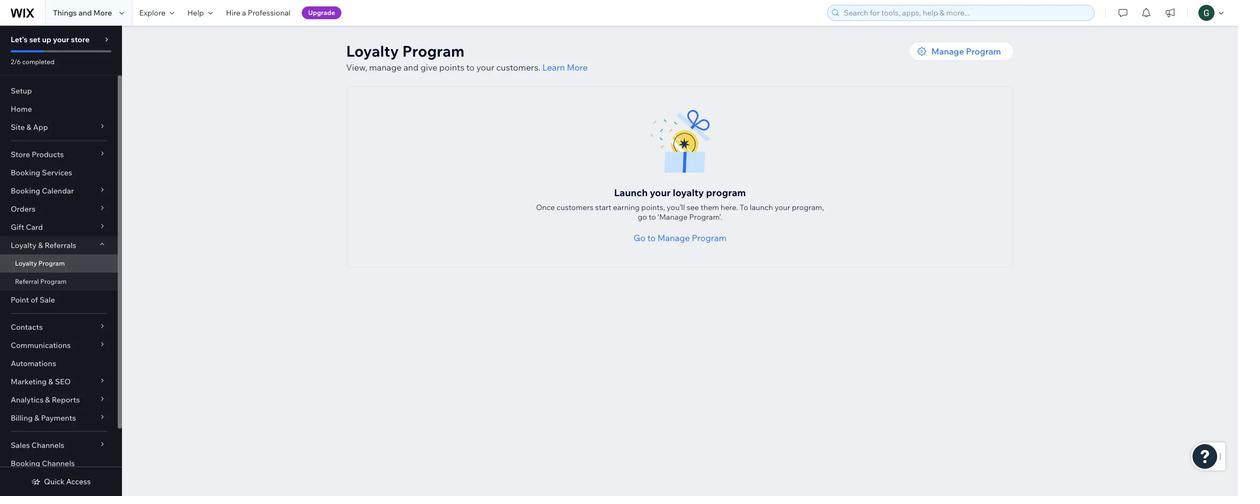 Task type: locate. For each thing, give the bounding box(es) containing it.
access
[[66, 478, 91, 487]]

your up points, at the right of the page
[[650, 187, 671, 199]]

loyalty program link
[[0, 255, 118, 273]]

& inside dropdown button
[[34, 414, 39, 423]]

program inside "button"
[[967, 46, 1002, 57]]

marketing & seo
[[11, 377, 71, 387]]

and
[[79, 8, 92, 18], [404, 62, 419, 73]]

automations
[[11, 359, 56, 369]]

loyalty
[[346, 42, 399, 60], [11, 241, 36, 251], [15, 260, 37, 268]]

points
[[440, 62, 465, 73]]

sales channels button
[[0, 437, 118, 455]]

home
[[11, 104, 32, 114]]

more
[[94, 8, 112, 18], [567, 62, 588, 73]]

0 vertical spatial channels
[[32, 441, 64, 451]]

1 vertical spatial loyalty
[[11, 241, 36, 251]]

view,
[[346, 62, 368, 73]]

once
[[536, 203, 555, 213]]

loyalty & referrals button
[[0, 237, 118, 255]]

loyalty inside loyalty program view, manage and give points to your customers. learn more
[[346, 42, 399, 60]]

your left customers.
[[477, 62, 495, 73]]

program'.
[[690, 213, 723, 222]]

program down search for tools, apps, help & more... field
[[967, 46, 1002, 57]]

loyalty inside dropdown button
[[11, 241, 36, 251]]

to inside button
[[648, 233, 656, 244]]

manage program button
[[910, 42, 1015, 61]]

0 vertical spatial loyalty
[[346, 42, 399, 60]]

referral program
[[15, 278, 67, 286]]

0 vertical spatial manage
[[932, 46, 965, 57]]

loyalty up the referral
[[15, 260, 37, 268]]

communications
[[11, 341, 71, 351]]

marketing
[[11, 377, 47, 387]]

& left reports
[[45, 396, 50, 405]]

booking channels
[[11, 459, 75, 469]]

channels down sales channels dropdown button
[[42, 459, 75, 469]]

automations link
[[0, 355, 118, 373]]

channels inside dropdown button
[[32, 441, 64, 451]]

booking down the store
[[11, 168, 40, 178]]

manage inside "button"
[[932, 46, 965, 57]]

1 vertical spatial more
[[567, 62, 588, 73]]

booking down the sales
[[11, 459, 40, 469]]

2 vertical spatial loyalty
[[15, 260, 37, 268]]

& inside popup button
[[45, 396, 50, 405]]

& up loyalty program
[[38, 241, 43, 251]]

booking services
[[11, 168, 72, 178]]

to right "go"
[[648, 233, 656, 244]]

program down program'.
[[692, 233, 727, 244]]

booking
[[11, 168, 40, 178], [11, 186, 40, 196], [11, 459, 40, 469]]

analytics & reports
[[11, 396, 80, 405]]

booking services link
[[0, 164, 118, 182]]

to
[[467, 62, 475, 73], [649, 213, 656, 222], [648, 233, 656, 244]]

and right "things"
[[79, 8, 92, 18]]

home link
[[0, 100, 118, 118]]

hire a professional
[[226, 8, 291, 18]]

seo
[[55, 377, 71, 387]]

0 horizontal spatial more
[[94, 8, 112, 18]]

your inside loyalty program view, manage and give points to your customers. learn more
[[477, 62, 495, 73]]

& right billing
[[34, 414, 39, 423]]

1 vertical spatial booking
[[11, 186, 40, 196]]

upgrade
[[308, 9, 335, 17]]

& inside dropdown button
[[38, 241, 43, 251]]

& left seo
[[48, 377, 53, 387]]

loyalty & referrals
[[11, 241, 76, 251]]

1 booking from the top
[[11, 168, 40, 178]]

booking calendar button
[[0, 182, 118, 200]]

store
[[71, 35, 90, 44]]

0 vertical spatial booking
[[11, 168, 40, 178]]

channels
[[32, 441, 64, 451], [42, 459, 75, 469]]

billing & payments
[[11, 414, 76, 423]]

explore
[[139, 8, 166, 18]]

hire a professional link
[[220, 0, 297, 26]]

and left give
[[404, 62, 419, 73]]

booking channels link
[[0, 455, 118, 473]]

loyalty down gift card
[[11, 241, 36, 251]]

loyalty up manage
[[346, 42, 399, 60]]

more right "things"
[[94, 8, 112, 18]]

0 horizontal spatial manage
[[658, 233, 690, 244]]

go to manage program button
[[634, 232, 727, 245]]

channels up 'booking channels'
[[32, 441, 64, 451]]

2 vertical spatial to
[[648, 233, 656, 244]]

site
[[11, 123, 25, 132]]

store products button
[[0, 146, 118, 164]]

1 vertical spatial to
[[649, 213, 656, 222]]

your right 'up'
[[53, 35, 69, 44]]

& for marketing
[[48, 377, 53, 387]]

0 vertical spatial to
[[467, 62, 475, 73]]

more right learn
[[567, 62, 588, 73]]

loyalty for loyalty & referrals
[[11, 241, 36, 251]]

booking up orders
[[11, 186, 40, 196]]

to right go
[[649, 213, 656, 222]]

program down loyalty program link
[[40, 278, 67, 286]]

to right points
[[467, 62, 475, 73]]

2 vertical spatial booking
[[11, 459, 40, 469]]

go to manage program
[[634, 233, 727, 244]]

& for analytics
[[45, 396, 50, 405]]

completed
[[22, 58, 54, 66]]

reports
[[52, 396, 80, 405]]

more inside loyalty program view, manage and give points to your customers. learn more
[[567, 62, 588, 73]]

1 vertical spatial manage
[[658, 233, 690, 244]]

loyalty program view, manage and give points to your customers. learn more
[[346, 42, 588, 73]]

launch your loyalty program once customers start earning points, you'll see them here. to launch your program, go to 'manage program'.
[[536, 187, 825, 222]]

setup
[[11, 86, 32, 96]]

help button
[[181, 0, 220, 26]]

1 horizontal spatial manage
[[932, 46, 965, 57]]

them
[[701, 203, 719, 213]]

your right launch
[[775, 203, 791, 213]]

channels for booking channels
[[42, 459, 75, 469]]

1 vertical spatial channels
[[42, 459, 75, 469]]

3 booking from the top
[[11, 459, 40, 469]]

booking inside dropdown button
[[11, 186, 40, 196]]

program inside loyalty program view, manage and give points to your customers. learn more
[[403, 42, 465, 60]]

0 horizontal spatial and
[[79, 8, 92, 18]]

and inside loyalty program view, manage and give points to your customers. learn more
[[404, 62, 419, 73]]

program for loyalty program view, manage and give points to your customers. learn more
[[403, 42, 465, 60]]

1 horizontal spatial more
[[567, 62, 588, 73]]

manage
[[932, 46, 965, 57], [658, 233, 690, 244]]

your
[[53, 35, 69, 44], [477, 62, 495, 73], [650, 187, 671, 199], [775, 203, 791, 213]]

manage down search for tools, apps, help & more... field
[[932, 46, 965, 57]]

to
[[740, 203, 749, 213]]

'manage
[[658, 213, 688, 222]]

2/6 completed
[[11, 58, 54, 66]]

contacts
[[11, 323, 43, 332]]

app
[[33, 123, 48, 132]]

manage down 'manage
[[658, 233, 690, 244]]

1 vertical spatial and
[[404, 62, 419, 73]]

setup link
[[0, 82, 118, 100]]

& right 'site'
[[26, 123, 31, 132]]

1 horizontal spatial and
[[404, 62, 419, 73]]

program
[[403, 42, 465, 60], [967, 46, 1002, 57], [692, 233, 727, 244], [38, 260, 65, 268], [40, 278, 67, 286]]

2 booking from the top
[[11, 186, 40, 196]]

0 vertical spatial and
[[79, 8, 92, 18]]

customers.
[[497, 62, 541, 73]]

program down "loyalty & referrals" dropdown button
[[38, 260, 65, 268]]

program up give
[[403, 42, 465, 60]]



Task type: describe. For each thing, give the bounding box(es) containing it.
program inside button
[[692, 233, 727, 244]]

& for loyalty
[[38, 241, 43, 251]]

referral program link
[[0, 273, 118, 291]]

quick access button
[[31, 478, 91, 487]]

let's set up your store
[[11, 35, 90, 44]]

referrals
[[45, 241, 76, 251]]

professional
[[248, 8, 291, 18]]

site & app button
[[0, 118, 118, 137]]

services
[[42, 168, 72, 178]]

loyalty program
[[15, 260, 65, 268]]

gift card button
[[0, 218, 118, 237]]

calendar
[[42, 186, 74, 196]]

payments
[[41, 414, 76, 423]]

your inside sidebar element
[[53, 35, 69, 44]]

manage inside button
[[658, 233, 690, 244]]

program for referral program
[[40, 278, 67, 286]]

booking for booking channels
[[11, 459, 40, 469]]

learn
[[543, 62, 565, 73]]

orders
[[11, 205, 35, 214]]

hire
[[226, 8, 241, 18]]

go
[[638, 213, 647, 222]]

program for loyalty program
[[38, 260, 65, 268]]

to inside loyalty program view, manage and give points to your customers. learn more
[[467, 62, 475, 73]]

booking calendar
[[11, 186, 74, 196]]

Search for tools, apps, help & more... field
[[841, 5, 1092, 20]]

point of sale link
[[0, 291, 118, 309]]

learn more link
[[543, 61, 588, 74]]

card
[[26, 223, 43, 232]]

loyalty
[[673, 187, 704, 199]]

up
[[42, 35, 51, 44]]

booking for booking services
[[11, 168, 40, 178]]

set
[[29, 35, 40, 44]]

things
[[53, 8, 77, 18]]

here.
[[721, 203, 739, 213]]

sale
[[40, 296, 55, 305]]

store
[[11, 150, 30, 160]]

loyalty for loyalty program
[[15, 260, 37, 268]]

program for manage program
[[967, 46, 1002, 57]]

analytics
[[11, 396, 43, 405]]

gift card
[[11, 223, 43, 232]]

0 vertical spatial more
[[94, 8, 112, 18]]

program
[[707, 187, 746, 199]]

give
[[421, 62, 438, 73]]

a
[[242, 8, 246, 18]]

orders button
[[0, 200, 118, 218]]

store products
[[11, 150, 64, 160]]

upgrade button
[[302, 6, 342, 19]]

manage
[[369, 62, 402, 73]]

2/6
[[11, 58, 21, 66]]

sidebar element
[[0, 26, 122, 497]]

go
[[634, 233, 646, 244]]

communications button
[[0, 337, 118, 355]]

loyalty for loyalty program view, manage and give points to your customers. learn more
[[346, 42, 399, 60]]

things and more
[[53, 8, 112, 18]]

you'll
[[667, 203, 685, 213]]

to inside the launch your loyalty program once customers start earning points, you'll see them here. to launch your program, go to 'manage program'.
[[649, 213, 656, 222]]

booking for booking calendar
[[11, 186, 40, 196]]

points,
[[642, 203, 666, 213]]

site & app
[[11, 123, 48, 132]]

referral
[[15, 278, 39, 286]]

channels for sales channels
[[32, 441, 64, 451]]

analytics & reports button
[[0, 391, 118, 410]]

& for billing
[[34, 414, 39, 423]]

see
[[687, 203, 699, 213]]

billing
[[11, 414, 33, 423]]

launch
[[750, 203, 773, 213]]

& for site
[[26, 123, 31, 132]]

billing & payments button
[[0, 410, 118, 428]]

let's
[[11, 35, 28, 44]]

products
[[32, 150, 64, 160]]

gift
[[11, 223, 24, 232]]

program,
[[792, 203, 825, 213]]

help
[[188, 8, 204, 18]]

customers
[[557, 203, 594, 213]]

marketing & seo button
[[0, 373, 118, 391]]

sales channels
[[11, 441, 64, 451]]

sales
[[11, 441, 30, 451]]

point
[[11, 296, 29, 305]]

earning
[[613, 203, 640, 213]]

contacts button
[[0, 319, 118, 337]]

launch
[[614, 187, 648, 199]]

quick
[[44, 478, 65, 487]]

of
[[31, 296, 38, 305]]



Task type: vqa. For each thing, say whether or not it's contained in the screenshot.
gift
yes



